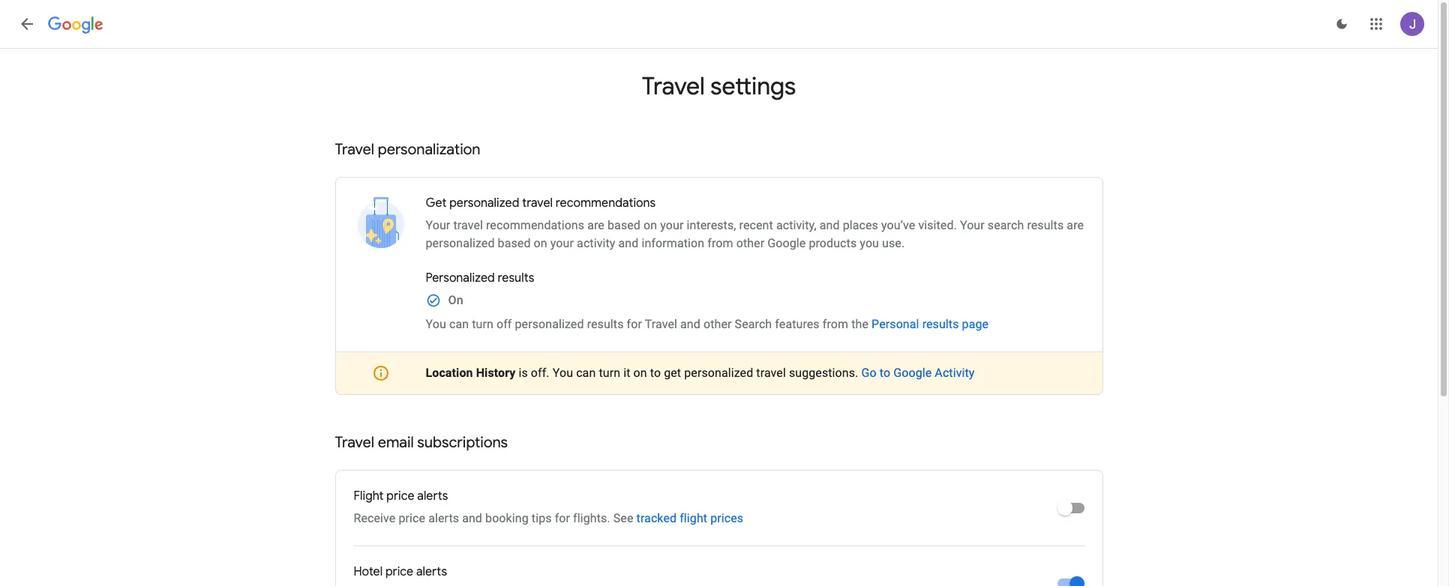 Task type: describe. For each thing, give the bounding box(es) containing it.
tracked
[[636, 512, 677, 526]]

2 vertical spatial travel
[[756, 366, 786, 380]]

recent
[[739, 218, 773, 233]]

travel for travel settings
[[642, 71, 705, 102]]

0 vertical spatial recommendations
[[556, 196, 656, 211]]

the
[[851, 317, 869, 332]]

location
[[426, 366, 473, 380]]

2 vertical spatial on
[[633, 366, 647, 380]]

change appearance image
[[1324, 6, 1360, 42]]

get
[[426, 196, 447, 211]]

booking
[[485, 512, 529, 526]]

0 horizontal spatial travel
[[453, 218, 483, 233]]

search
[[988, 218, 1024, 233]]

places
[[843, 218, 878, 233]]

price for flight
[[387, 489, 414, 504]]

0 vertical spatial you
[[426, 317, 446, 332]]

go
[[861, 366, 877, 380]]

1 vertical spatial recommendations
[[486, 218, 584, 233]]

history
[[476, 366, 516, 380]]

flight price alerts receive price alerts and booking tips for flights. see tracked flight prices
[[354, 489, 743, 526]]

travel personalization
[[335, 140, 480, 159]]

information
[[642, 236, 704, 251]]

1 horizontal spatial can
[[576, 366, 596, 380]]

and up products
[[820, 218, 840, 233]]

travel for travel email subscriptions
[[335, 434, 374, 452]]

2 to from the left
[[880, 366, 890, 380]]

from inside get personalized travel recommendations your travel recommendations are based on your interests, recent activity, and places you've visited. your search results are personalized based on your activity and information from other google products you use.
[[707, 236, 733, 251]]

off
[[496, 317, 512, 332]]

0 vertical spatial can
[[449, 317, 469, 332]]

1 horizontal spatial google
[[893, 366, 932, 380]]

personalized
[[426, 271, 495, 286]]

1 horizontal spatial turn
[[599, 366, 620, 380]]

see
[[613, 512, 633, 526]]

is
[[519, 366, 528, 380]]

other inside get personalized travel recommendations your travel recommendations are based on your interests, recent activity, and places you've visited. your search results are personalized based on your activity and information from other google products you use.
[[736, 236, 764, 251]]

hotel
[[354, 565, 383, 580]]

get
[[664, 366, 681, 380]]

go back image
[[18, 15, 36, 33]]

personalization
[[378, 140, 480, 159]]

alerts for flight
[[417, 489, 448, 504]]

activity
[[935, 366, 975, 380]]

travel settings
[[642, 71, 796, 102]]

go to google activity link
[[861, 366, 975, 380]]

flight
[[354, 489, 384, 504]]

use.
[[882, 236, 905, 251]]

tips
[[532, 512, 552, 526]]

activity,
[[776, 218, 817, 233]]

results up the off
[[498, 271, 534, 286]]

tracked flight prices link
[[636, 512, 743, 526]]

and up "location history is off. you can turn it on to get personalized travel suggestions. go to google activity"
[[680, 317, 700, 332]]

subscriptions
[[417, 434, 508, 452]]

google inside get personalized travel recommendations your travel recommendations are based on your interests, recent activity, and places you've visited. your search results are personalized based on your activity and information from other google products you use.
[[768, 236, 806, 251]]

products
[[809, 236, 857, 251]]

0 vertical spatial turn
[[472, 317, 493, 332]]

2 your from the left
[[960, 218, 985, 233]]

1 vertical spatial alerts
[[428, 512, 459, 526]]



Task type: vqa. For each thing, say whether or not it's contained in the screenshot.
information
yes



Task type: locate. For each thing, give the bounding box(es) containing it.
you up location
[[426, 317, 446, 332]]

search
[[735, 317, 772, 332]]

results inside get personalized travel recommendations your travel recommendations are based on your interests, recent activity, and places you've visited. your search results are personalized based on your activity and information from other google products you use.
[[1027, 218, 1064, 233]]

for right tips
[[555, 512, 570, 526]]

for
[[627, 317, 642, 332], [555, 512, 570, 526]]

1 are from the left
[[587, 218, 605, 233]]

for inside flight price alerts receive price alerts and booking tips for flights. see tracked flight prices
[[555, 512, 570, 526]]

0 horizontal spatial to
[[650, 366, 661, 380]]

1 vertical spatial on
[[534, 236, 547, 251]]

1 vertical spatial price
[[399, 512, 425, 526]]

results left page
[[922, 317, 959, 332]]

results
[[1027, 218, 1064, 233], [498, 271, 534, 286], [587, 317, 624, 332], [922, 317, 959, 332]]

0 vertical spatial based
[[608, 218, 641, 233]]

0 vertical spatial other
[[736, 236, 764, 251]]

price
[[387, 489, 414, 504], [399, 512, 425, 526], [386, 565, 413, 580]]

1 horizontal spatial are
[[1067, 218, 1084, 233]]

0 horizontal spatial your
[[550, 236, 574, 251]]

your left "activity" on the left top of page
[[550, 236, 574, 251]]

alerts for hotel
[[416, 565, 447, 580]]

your up the information
[[660, 218, 684, 233]]

prices
[[710, 512, 743, 526]]

1 vertical spatial from
[[823, 317, 848, 332]]

based up "activity" on the left top of page
[[608, 218, 641, 233]]

recommendations
[[556, 196, 656, 211], [486, 218, 584, 233]]

based
[[608, 218, 641, 233], [498, 236, 531, 251]]

1 vertical spatial for
[[555, 512, 570, 526]]

you
[[860, 236, 879, 251]]

are right search
[[1067, 218, 1084, 233]]

to
[[650, 366, 661, 380], [880, 366, 890, 380]]

and left booking
[[462, 512, 482, 526]]

0 vertical spatial for
[[627, 317, 642, 332]]

you
[[426, 317, 446, 332], [553, 366, 573, 380]]

from left the
[[823, 317, 848, 332]]

0 vertical spatial alerts
[[417, 489, 448, 504]]

to right "go"
[[880, 366, 890, 380]]

0 horizontal spatial for
[[555, 512, 570, 526]]

on
[[644, 218, 657, 233], [534, 236, 547, 251], [633, 366, 647, 380]]

hotel price alerts
[[354, 565, 447, 580]]

alerts left booking
[[428, 512, 459, 526]]

0 horizontal spatial turn
[[472, 317, 493, 332]]

other down recent
[[736, 236, 764, 251]]

1 vertical spatial can
[[576, 366, 596, 380]]

travel
[[522, 196, 553, 211], [453, 218, 483, 233], [756, 366, 786, 380]]

your left search
[[960, 218, 985, 233]]

0 horizontal spatial you
[[426, 317, 446, 332]]

1 vertical spatial turn
[[599, 366, 620, 380]]

0 horizontal spatial based
[[498, 236, 531, 251]]

google left activity
[[893, 366, 932, 380]]

1 horizontal spatial to
[[880, 366, 890, 380]]

location history is off. you can turn it on to get personalized travel suggestions. go to google activity
[[426, 366, 975, 380]]

0 vertical spatial from
[[707, 236, 733, 251]]

alerts right the hotel
[[416, 565, 447, 580]]

0 horizontal spatial google
[[768, 236, 806, 251]]

from
[[707, 236, 733, 251], [823, 317, 848, 332]]

visited.
[[918, 218, 957, 233]]

2 vertical spatial alerts
[[416, 565, 447, 580]]

off.
[[531, 366, 550, 380]]

1 vertical spatial other
[[703, 317, 732, 332]]

0 horizontal spatial your
[[426, 218, 450, 233]]

other
[[736, 236, 764, 251], [703, 317, 732, 332]]

other left the search
[[703, 317, 732, 332]]

on right "it" on the bottom
[[633, 366, 647, 380]]

you've
[[881, 218, 915, 233]]

price right the hotel
[[386, 565, 413, 580]]

your
[[660, 218, 684, 233], [550, 236, 574, 251]]

personalized results
[[426, 271, 534, 286]]

your down get
[[426, 218, 450, 233]]

alerts down travel email subscriptions
[[417, 489, 448, 504]]

google
[[768, 236, 806, 251], [893, 366, 932, 380]]

suggestions.
[[789, 366, 858, 380]]

you right off.
[[553, 366, 573, 380]]

2 are from the left
[[1067, 218, 1084, 233]]

features
[[775, 317, 820, 332]]

page
[[962, 317, 989, 332]]

personal
[[872, 317, 919, 332]]

results right search
[[1027, 218, 1064, 233]]

personalized
[[449, 196, 519, 211], [426, 236, 495, 251], [515, 317, 584, 332], [684, 366, 753, 380]]

based up personalized results
[[498, 236, 531, 251]]

1 horizontal spatial based
[[608, 218, 641, 233]]

activity
[[577, 236, 615, 251]]

flight
[[680, 512, 707, 526]]

1 horizontal spatial other
[[736, 236, 764, 251]]

1 vertical spatial google
[[893, 366, 932, 380]]

alerts
[[417, 489, 448, 504], [428, 512, 459, 526], [416, 565, 447, 580]]

on
[[448, 293, 463, 308]]

turn left the off
[[472, 317, 493, 332]]

for up "it" on the bottom
[[627, 317, 642, 332]]

receive
[[354, 512, 396, 526]]

2 horizontal spatial travel
[[756, 366, 786, 380]]

2 vertical spatial price
[[386, 565, 413, 580]]

1 horizontal spatial for
[[627, 317, 642, 332]]

google down activity,
[[768, 236, 806, 251]]

0 horizontal spatial other
[[703, 317, 732, 332]]

price right the flight
[[387, 489, 414, 504]]

it
[[623, 366, 630, 380]]

0 vertical spatial on
[[644, 218, 657, 233]]

1 horizontal spatial your
[[960, 218, 985, 233]]

travel email subscriptions
[[335, 434, 508, 452]]

1 vertical spatial travel
[[453, 218, 483, 233]]

0 horizontal spatial can
[[449, 317, 469, 332]]

on up the information
[[644, 218, 657, 233]]

1 horizontal spatial from
[[823, 317, 848, 332]]

1 horizontal spatial travel
[[522, 196, 553, 211]]

can left "it" on the bottom
[[576, 366, 596, 380]]

results up "it" on the bottom
[[587, 317, 624, 332]]

you can turn off personalized results for travel and other search features from the personal results page
[[426, 317, 989, 332]]

your
[[426, 218, 450, 233], [960, 218, 985, 233]]

price for hotel
[[386, 565, 413, 580]]

on left "activity" on the left top of page
[[534, 236, 547, 251]]

and right "activity" on the left top of page
[[618, 236, 639, 251]]

can down on
[[449, 317, 469, 332]]

0 vertical spatial your
[[660, 218, 684, 233]]

email
[[378, 434, 414, 452]]

flights.
[[573, 512, 610, 526]]

0 vertical spatial google
[[768, 236, 806, 251]]

can
[[449, 317, 469, 332], [576, 366, 596, 380]]

to left get
[[650, 366, 661, 380]]

1 vertical spatial your
[[550, 236, 574, 251]]

turn
[[472, 317, 493, 332], [599, 366, 620, 380]]

interests,
[[687, 218, 736, 233]]

0 horizontal spatial are
[[587, 218, 605, 233]]

1 vertical spatial based
[[498, 236, 531, 251]]

get personalized travel recommendations your travel recommendations are based on your interests, recent activity, and places you've visited. your search results are personalized based on your activity and information from other google products you use.
[[426, 196, 1084, 251]]

turn left "it" on the bottom
[[599, 366, 620, 380]]

1 to from the left
[[650, 366, 661, 380]]

from down interests,
[[707, 236, 733, 251]]

0 vertical spatial travel
[[522, 196, 553, 211]]

price right receive
[[399, 512, 425, 526]]

0 vertical spatial price
[[387, 489, 414, 504]]

settings
[[711, 71, 796, 102]]

travel
[[642, 71, 705, 102], [335, 140, 374, 159], [645, 317, 677, 332], [335, 434, 374, 452]]

and
[[820, 218, 840, 233], [618, 236, 639, 251], [680, 317, 700, 332], [462, 512, 482, 526]]

are up "activity" on the left top of page
[[587, 218, 605, 233]]

1 vertical spatial you
[[553, 366, 573, 380]]

0 horizontal spatial from
[[707, 236, 733, 251]]

are
[[587, 218, 605, 233], [1067, 218, 1084, 233]]

1 horizontal spatial you
[[553, 366, 573, 380]]

1 your from the left
[[426, 218, 450, 233]]

and inside flight price alerts receive price alerts and booking tips for flights. see tracked flight prices
[[462, 512, 482, 526]]

1 horizontal spatial your
[[660, 218, 684, 233]]

personal results page link
[[872, 317, 989, 332]]

travel for travel personalization
[[335, 140, 374, 159]]



